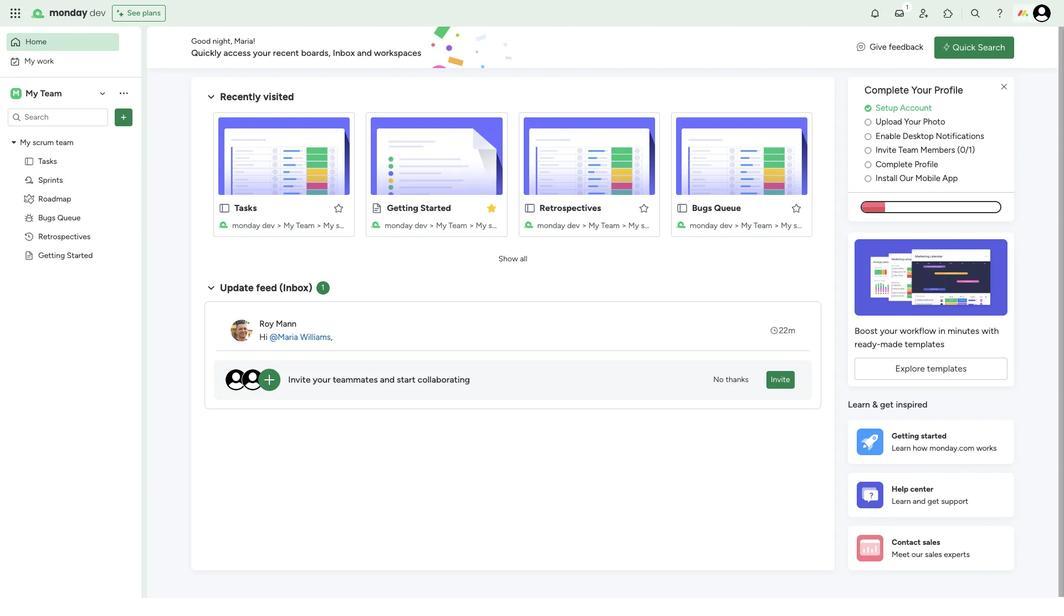 Task type: vqa. For each thing, say whether or not it's contained in the screenshot.
1 SP sum
no



Task type: locate. For each thing, give the bounding box(es) containing it.
boost your workflow in minutes with ready-made templates
[[855, 326, 999, 350]]

0 horizontal spatial invite
[[288, 375, 311, 385]]

1 horizontal spatial started
[[421, 203, 451, 213]]

learn inside getting started learn how monday.com works
[[892, 444, 911, 454]]

1 vertical spatial your
[[905, 117, 921, 127]]

setup account
[[876, 103, 932, 113]]

2 horizontal spatial invite
[[876, 145, 897, 155]]

1 vertical spatial tasks
[[235, 203, 257, 213]]

profile down invite team members (0/1)
[[915, 160, 939, 170]]

teammates
[[333, 375, 378, 385]]

2 vertical spatial circle o image
[[865, 175, 872, 183]]

select product image
[[10, 8, 21, 19]]

complete up install
[[876, 160, 913, 170]]

members
[[921, 145, 956, 155]]

app
[[943, 174, 958, 184]]

and inside help center learn and get support
[[913, 497, 926, 507]]

1 vertical spatial and
[[380, 375, 395, 385]]

3 > from the left
[[429, 221, 434, 231]]

your up made at the bottom right of page
[[880, 326, 898, 336]]

1 vertical spatial circle o image
[[865, 147, 872, 155]]

invite team members (0/1)
[[876, 145, 975, 155]]

good
[[191, 37, 211, 46]]

my
[[24, 56, 35, 66], [26, 88, 38, 98], [20, 138, 31, 147], [284, 221, 294, 231], [323, 221, 334, 231], [436, 221, 447, 231], [476, 221, 487, 231], [589, 221, 599, 231], [629, 221, 639, 231], [741, 221, 752, 231], [781, 221, 792, 231]]

quick
[[953, 42, 976, 52]]

monday dev > my team > my scrum team for getting started
[[385, 221, 530, 231]]

give feedback
[[870, 42, 924, 52]]

monday dev > my team > my scrum team for retrospectives
[[538, 221, 682, 231]]

contact sales element
[[848, 527, 1015, 571]]

1 horizontal spatial bugs
[[692, 203, 712, 213]]

0 vertical spatial getting started
[[387, 203, 451, 213]]

0 horizontal spatial add to favorites image
[[333, 203, 344, 214]]

sales right our at right
[[925, 551, 942, 560]]

team for tasks
[[296, 221, 315, 231]]

circle o image inside invite team members (0/1) 'link'
[[865, 147, 872, 155]]

complete inside complete profile link
[[876, 160, 913, 170]]

your for upload
[[905, 117, 921, 127]]

setup account link
[[865, 102, 1015, 114]]

learn left how
[[892, 444, 911, 454]]

search
[[978, 42, 1006, 52]]

monday for bugs queue
[[690, 221, 718, 231]]

dev for bugs queue
[[720, 221, 733, 231]]

templates inside button
[[927, 364, 967, 374]]

learn inside help center learn and get support
[[892, 497, 911, 507]]

circle o image inside upload your photo link
[[865, 118, 872, 127]]

started
[[421, 203, 451, 213], [67, 251, 93, 260]]

account
[[900, 103, 932, 113]]

2 horizontal spatial your
[[880, 326, 898, 336]]

1 public board image from the left
[[218, 202, 231, 215]]

get inside help center learn and get support
[[928, 497, 940, 507]]

1 horizontal spatial retrospectives
[[540, 203, 601, 213]]

monday for retrospectives
[[538, 221, 565, 231]]

get down center
[[928, 497, 940, 507]]

your down account
[[905, 117, 921, 127]]

queue inside "list box"
[[57, 213, 81, 223]]

experts
[[944, 551, 970, 560]]

profile up setup account link
[[935, 84, 964, 96]]

team for retrospectives
[[664, 221, 682, 231]]

monday.com
[[930, 444, 975, 454]]

2 vertical spatial learn
[[892, 497, 911, 507]]

and for help
[[913, 497, 926, 507]]

and down center
[[913, 497, 926, 507]]

1 horizontal spatial getting
[[387, 203, 418, 213]]

bugs queue inside "list box"
[[38, 213, 81, 223]]

complete up setup
[[865, 84, 909, 96]]

home
[[26, 37, 47, 47]]

0 vertical spatial your
[[253, 48, 271, 58]]

v2 bolt switch image
[[944, 41, 950, 54]]

1 vertical spatial learn
[[892, 444, 911, 454]]

2 circle o image from the top
[[865, 161, 872, 169]]

learn & get inspired
[[848, 400, 928, 410]]

recent
[[273, 48, 299, 58]]

2 add to favorites image from the left
[[791, 203, 802, 214]]

team inside workspace selection element
[[40, 88, 62, 98]]

1 vertical spatial sales
[[925, 551, 942, 560]]

2 horizontal spatial getting
[[892, 432, 919, 441]]

0 vertical spatial templates
[[905, 339, 945, 350]]

visited
[[263, 91, 294, 103]]

option
[[0, 133, 141, 135]]

0 vertical spatial circle o image
[[865, 118, 872, 127]]

your for boost your workflow in minutes with ready-made templates
[[880, 326, 898, 336]]

close recently visited image
[[205, 90, 218, 104]]

caret down image
[[12, 139, 16, 146]]

monday for getting started
[[385, 221, 413, 231]]

how
[[913, 444, 928, 454]]

1 horizontal spatial get
[[928, 497, 940, 507]]

upload
[[876, 117, 903, 127]]

remove from favorites image
[[486, 203, 497, 214]]

and inside good night, maria! quickly access your recent boards, inbox and workspaces
[[357, 48, 372, 58]]

update
[[220, 282, 254, 294]]

1 circle o image from the top
[[865, 132, 872, 141]]

add to favorites image
[[333, 203, 344, 214], [791, 203, 802, 214]]

0 horizontal spatial bugs queue
[[38, 213, 81, 223]]

invite for team
[[876, 145, 897, 155]]

our
[[912, 551, 923, 560]]

list box containing my scrum team
[[0, 131, 141, 415]]

bugs queue
[[692, 203, 741, 213], [38, 213, 81, 223]]

0 vertical spatial getting
[[387, 203, 418, 213]]

5 > from the left
[[582, 221, 587, 231]]

2 vertical spatial getting
[[892, 432, 919, 441]]

circle o image
[[865, 118, 872, 127], [865, 147, 872, 155]]

desktop
[[903, 131, 934, 141]]

2 horizontal spatial and
[[913, 497, 926, 507]]

no
[[714, 375, 724, 385]]

circle o image inside complete profile link
[[865, 161, 872, 169]]

bugs inside quick search results list box
[[692, 203, 712, 213]]

templates image image
[[858, 239, 1005, 316]]

0 horizontal spatial queue
[[57, 213, 81, 223]]

circle o image for enable
[[865, 132, 872, 141]]

good night, maria! quickly access your recent boards, inbox and workspaces
[[191, 37, 422, 58]]

complete
[[865, 84, 909, 96], [876, 160, 913, 170]]

team for tasks
[[359, 221, 377, 231]]

1 vertical spatial get
[[928, 497, 940, 507]]

see plans button
[[112, 5, 166, 22]]

and for invite
[[380, 375, 395, 385]]

circle o image inside 'enable desktop notifications' link
[[865, 132, 872, 141]]

0 vertical spatial sales
[[923, 538, 941, 548]]

templates
[[905, 339, 945, 350], [927, 364, 967, 374]]

roy mann
[[259, 319, 297, 329]]

retrospectives
[[540, 203, 601, 213], [38, 232, 91, 241]]

and right inbox
[[357, 48, 372, 58]]

mann
[[276, 319, 297, 329]]

ready-
[[855, 339, 881, 350]]

0 vertical spatial circle o image
[[865, 132, 872, 141]]

show all button
[[494, 251, 532, 268]]

2 monday dev > my team > my scrum team from the left
[[385, 221, 530, 231]]

workspace image
[[11, 87, 22, 100]]

get right &
[[880, 400, 894, 410]]

1 vertical spatial getting started
[[38, 251, 93, 260]]

getting started
[[387, 203, 451, 213], [38, 251, 93, 260]]

circle o image left complete profile
[[865, 161, 872, 169]]

enable desktop notifications link
[[865, 130, 1015, 143]]

0 horizontal spatial bugs
[[38, 213, 56, 223]]

0 horizontal spatial getting started
[[38, 251, 93, 260]]

1 vertical spatial circle o image
[[865, 161, 872, 169]]

1 vertical spatial getting
[[38, 251, 65, 260]]

your down maria!
[[253, 48, 271, 58]]

2 public board image from the left
[[371, 202, 383, 215]]

public board image for tasks
[[24, 156, 34, 167]]

0 horizontal spatial get
[[880, 400, 894, 410]]

show all
[[499, 254, 528, 264]]

profile
[[935, 84, 964, 96], [915, 160, 939, 170]]

0 vertical spatial and
[[357, 48, 372, 58]]

scrum for getting started
[[489, 221, 510, 231]]

show
[[499, 254, 518, 264]]

4 monday dev > my team > my scrum team from the left
[[690, 221, 835, 231]]

workspaces
[[374, 48, 422, 58]]

(0/1)
[[958, 145, 975, 155]]

1 circle o image from the top
[[865, 118, 872, 127]]

circle o image for upload
[[865, 118, 872, 127]]

public board image for tasks
[[218, 202, 231, 215]]

circle o image inside install our mobile app link
[[865, 175, 872, 183]]

install our mobile app link
[[865, 173, 1015, 185]]

1 vertical spatial your
[[880, 326, 898, 336]]

learn for help
[[892, 497, 911, 507]]

0 horizontal spatial your
[[253, 48, 271, 58]]

help center element
[[848, 474, 1015, 518]]

get
[[880, 400, 894, 410], [928, 497, 940, 507]]

workflow
[[900, 326, 937, 336]]

scrum for bugs queue
[[794, 221, 815, 231]]

invite inside 'link'
[[876, 145, 897, 155]]

2 circle o image from the top
[[865, 147, 872, 155]]

0 vertical spatial complete
[[865, 84, 909, 96]]

maria!
[[234, 37, 255, 46]]

1 vertical spatial templates
[[927, 364, 967, 374]]

your up account
[[912, 84, 932, 96]]

quickly
[[191, 48, 221, 58]]

1 horizontal spatial and
[[380, 375, 395, 385]]

templates right 'explore'
[[927, 364, 967, 374]]

night,
[[213, 37, 232, 46]]

1 horizontal spatial tasks
[[235, 203, 257, 213]]

your inside good night, maria! quickly access your recent boards, inbox and workspaces
[[253, 48, 271, 58]]

and left start
[[380, 375, 395, 385]]

scrum for tasks
[[336, 221, 357, 231]]

dapulse x slim image
[[998, 80, 1011, 94]]

circle o image
[[865, 132, 872, 141], [865, 161, 872, 169], [865, 175, 872, 183]]

bugs
[[692, 203, 712, 213], [38, 213, 56, 223]]

recently visited
[[220, 91, 294, 103]]

3 circle o image from the top
[[865, 175, 872, 183]]

public board image
[[24, 156, 34, 167], [524, 202, 536, 215], [676, 202, 688, 215], [24, 250, 34, 261]]

1 horizontal spatial getting started
[[387, 203, 451, 213]]

public board image for bugs queue
[[676, 202, 688, 215]]

scrum
[[33, 138, 54, 147], [336, 221, 357, 231], [489, 221, 510, 231], [641, 221, 663, 231], [794, 221, 815, 231]]

1 horizontal spatial queue
[[714, 203, 741, 213]]

0 vertical spatial your
[[912, 84, 932, 96]]

invite team members (0/1) link
[[865, 144, 1015, 157]]

1 vertical spatial complete
[[876, 160, 913, 170]]

team
[[56, 138, 74, 147], [359, 221, 377, 231], [512, 221, 530, 231], [664, 221, 682, 231], [817, 221, 835, 231]]

meet
[[892, 551, 910, 560]]

0 vertical spatial learn
[[848, 400, 870, 410]]

circle o image left install
[[865, 175, 872, 183]]

3 monday dev > my team > my scrum team from the left
[[538, 221, 682, 231]]

1 horizontal spatial public board image
[[371, 202, 383, 215]]

close update feed (inbox) image
[[205, 282, 218, 295]]

1 monday dev > my team > my scrum team from the left
[[232, 221, 377, 231]]

made
[[881, 339, 903, 350]]

my work button
[[7, 52, 119, 70]]

0 vertical spatial retrospectives
[[540, 203, 601, 213]]

sales up our at right
[[923, 538, 941, 548]]

1 horizontal spatial bugs queue
[[692, 203, 741, 213]]

0 horizontal spatial started
[[67, 251, 93, 260]]

1 horizontal spatial add to favorites image
[[791, 203, 802, 214]]

public board image
[[218, 202, 231, 215], [371, 202, 383, 215]]

my team
[[26, 88, 62, 98]]

your inside boost your workflow in minutes with ready-made templates
[[880, 326, 898, 336]]

2 vertical spatial your
[[313, 375, 331, 385]]

update feed (inbox)
[[220, 282, 312, 294]]

your left 'teammates'
[[313, 375, 331, 385]]

scrum for retrospectives
[[641, 221, 663, 231]]

install
[[876, 174, 898, 184]]

1 add to favorites image from the left
[[333, 203, 344, 214]]

learn
[[848, 400, 870, 410], [892, 444, 911, 454], [892, 497, 911, 507]]

roadmap
[[38, 194, 71, 204]]

explore templates button
[[855, 358, 1008, 380]]

list box
[[0, 131, 141, 415]]

0 vertical spatial get
[[880, 400, 894, 410]]

0 vertical spatial tasks
[[38, 157, 57, 166]]

1 horizontal spatial invite
[[771, 375, 790, 385]]

invite button
[[767, 371, 795, 389]]

learn down help
[[892, 497, 911, 507]]

2 vertical spatial and
[[913, 497, 926, 507]]

0 vertical spatial started
[[421, 203, 451, 213]]

monday dev
[[49, 7, 106, 19]]

add to favorites image
[[639, 203, 650, 214]]

retrospectives inside quick search results list box
[[540, 203, 601, 213]]

0 horizontal spatial retrospectives
[[38, 232, 91, 241]]

queue
[[714, 203, 741, 213], [57, 213, 81, 223]]

0 horizontal spatial public board image
[[218, 202, 231, 215]]

dev
[[90, 7, 106, 19], [262, 221, 275, 231], [415, 221, 428, 231], [567, 221, 580, 231], [720, 221, 733, 231]]

circle o image for install
[[865, 175, 872, 183]]

circle o image left enable
[[865, 132, 872, 141]]

1 vertical spatial profile
[[915, 160, 939, 170]]

monday dev > my team > my scrum team
[[232, 221, 377, 231], [385, 221, 530, 231], [538, 221, 682, 231], [690, 221, 835, 231]]

invite
[[876, 145, 897, 155], [288, 375, 311, 385], [771, 375, 790, 385]]

templates down workflow on the bottom right
[[905, 339, 945, 350]]

learn left &
[[848, 400, 870, 410]]

0 horizontal spatial tasks
[[38, 157, 57, 166]]

complete for complete profile
[[876, 160, 913, 170]]

1 horizontal spatial your
[[313, 375, 331, 385]]

center
[[911, 485, 934, 494]]

apps image
[[943, 8, 954, 19]]

0 horizontal spatial and
[[357, 48, 372, 58]]

home button
[[7, 33, 119, 51]]



Task type: describe. For each thing, give the bounding box(es) containing it.
quick search button
[[935, 36, 1015, 58]]

enable desktop notifications
[[876, 131, 985, 141]]

no thanks
[[714, 375, 749, 385]]

invite members image
[[919, 8, 930, 19]]

getting started learn how monday.com works
[[892, 432, 997, 454]]

sprints
[[38, 175, 63, 185]]

1 vertical spatial retrospectives
[[38, 232, 91, 241]]

dev for tasks
[[262, 221, 275, 231]]

team for bugs queue
[[754, 221, 773, 231]]

learn for getting
[[892, 444, 911, 454]]

v2 user feedback image
[[857, 41, 866, 54]]

notifications image
[[870, 8, 881, 19]]

team for retrospectives
[[601, 221, 620, 231]]

8 > from the left
[[774, 221, 779, 231]]

start
[[397, 375, 416, 385]]

1 > from the left
[[277, 221, 282, 231]]

add to favorites image for bugs queue
[[791, 203, 802, 214]]

setup
[[876, 103, 898, 113]]

team for bugs queue
[[817, 221, 835, 231]]

upload your photo
[[876, 117, 946, 127]]

our
[[900, 174, 914, 184]]

upload your photo link
[[865, 116, 1015, 129]]

inspired
[[896, 400, 928, 410]]

0 horizontal spatial getting
[[38, 251, 65, 260]]

photo
[[923, 117, 946, 127]]

(inbox)
[[279, 282, 312, 294]]

1
[[321, 283, 325, 293]]

search everything image
[[970, 8, 981, 19]]

templates inside boost your workflow in minutes with ready-made templates
[[905, 339, 945, 350]]

access
[[224, 48, 251, 58]]

dev for retrospectives
[[567, 221, 580, 231]]

complete your profile
[[865, 84, 964, 96]]

1 vertical spatial started
[[67, 251, 93, 260]]

options image
[[118, 112, 129, 123]]

see plans
[[127, 8, 161, 18]]

plans
[[142, 8, 161, 18]]

notifications
[[936, 131, 985, 141]]

team for getting started
[[449, 221, 467, 231]]

complete profile
[[876, 160, 939, 170]]

Search in workspace field
[[23, 111, 93, 124]]

maria williams image
[[1033, 4, 1051, 22]]

4 > from the left
[[469, 221, 474, 231]]

my work
[[24, 56, 54, 66]]

in
[[939, 326, 946, 336]]

circle o image for complete
[[865, 161, 872, 169]]

work
[[37, 56, 54, 66]]

bugs queue inside quick search results list box
[[692, 203, 741, 213]]

feedback
[[889, 42, 924, 52]]

inbox image
[[894, 8, 905, 19]]

22m
[[779, 326, 796, 336]]

quick search
[[953, 42, 1006, 52]]

boost
[[855, 326, 878, 336]]

support
[[942, 497, 969, 507]]

&
[[873, 400, 878, 410]]

getting inside getting started learn how monday.com works
[[892, 432, 919, 441]]

install our mobile app
[[876, 174, 958, 184]]

give
[[870, 42, 887, 52]]

minutes
[[948, 326, 980, 336]]

contact
[[892, 538, 921, 548]]

tasks inside quick search results list box
[[235, 203, 257, 213]]

complete for complete your profile
[[865, 84, 909, 96]]

getting started inside quick search results list box
[[387, 203, 451, 213]]

with
[[982, 326, 999, 336]]

help image
[[995, 8, 1006, 19]]

check circle image
[[865, 104, 872, 112]]

inbox
[[333, 48, 355, 58]]

thanks
[[726, 375, 749, 385]]

monday dev > my team > my scrum team for bugs queue
[[690, 221, 835, 231]]

started
[[921, 432, 947, 441]]

circle o image for invite
[[865, 147, 872, 155]]

workspace selection element
[[11, 87, 64, 100]]

getting started element
[[848, 420, 1015, 465]]

public board image for retrospectives
[[524, 202, 536, 215]]

mobile
[[916, 174, 941, 184]]

my inside button
[[24, 56, 35, 66]]

help
[[892, 485, 909, 494]]

1 image
[[903, 1, 913, 13]]

feed
[[256, 282, 277, 294]]

contact sales meet our sales experts
[[892, 538, 970, 560]]

7 > from the left
[[735, 221, 739, 231]]

monday for tasks
[[232, 221, 260, 231]]

invite your teammates and start collaborating
[[288, 375, 470, 385]]

my scrum team
[[20, 138, 74, 147]]

collaborating
[[418, 375, 470, 385]]

my inside workspace selection element
[[26, 88, 38, 98]]

add to favorites image for tasks
[[333, 203, 344, 214]]

invite for your
[[288, 375, 311, 385]]

getting inside quick search results list box
[[387, 203, 418, 213]]

all
[[520, 254, 528, 264]]

complete profile link
[[865, 158, 1015, 171]]

your for invite your teammates and start collaborating
[[313, 375, 331, 385]]

started inside quick search results list box
[[421, 203, 451, 213]]

works
[[977, 444, 997, 454]]

2 > from the left
[[317, 221, 321, 231]]

6 > from the left
[[622, 221, 627, 231]]

help center learn and get support
[[892, 485, 969, 507]]

roy mann image
[[231, 320, 253, 342]]

recently
[[220, 91, 261, 103]]

explore templates
[[896, 364, 967, 374]]

monday dev > my team > my scrum team for tasks
[[232, 221, 377, 231]]

boards,
[[301, 48, 331, 58]]

no thanks button
[[709, 371, 753, 389]]

public board image for getting started
[[371, 202, 383, 215]]

your for complete
[[912, 84, 932, 96]]

enable
[[876, 131, 901, 141]]

explore
[[896, 364, 925, 374]]

team for getting started
[[512, 221, 530, 231]]

0 vertical spatial profile
[[935, 84, 964, 96]]

dev for getting started
[[415, 221, 428, 231]]

team inside 'link'
[[899, 145, 919, 155]]

queue inside quick search results list box
[[714, 203, 741, 213]]

see
[[127, 8, 140, 18]]

quick search results list box
[[205, 104, 835, 251]]

roy
[[259, 319, 274, 329]]

invite inside button
[[771, 375, 790, 385]]

workspace options image
[[118, 88, 129, 99]]

public board image for getting started
[[24, 250, 34, 261]]

m
[[13, 88, 19, 98]]



